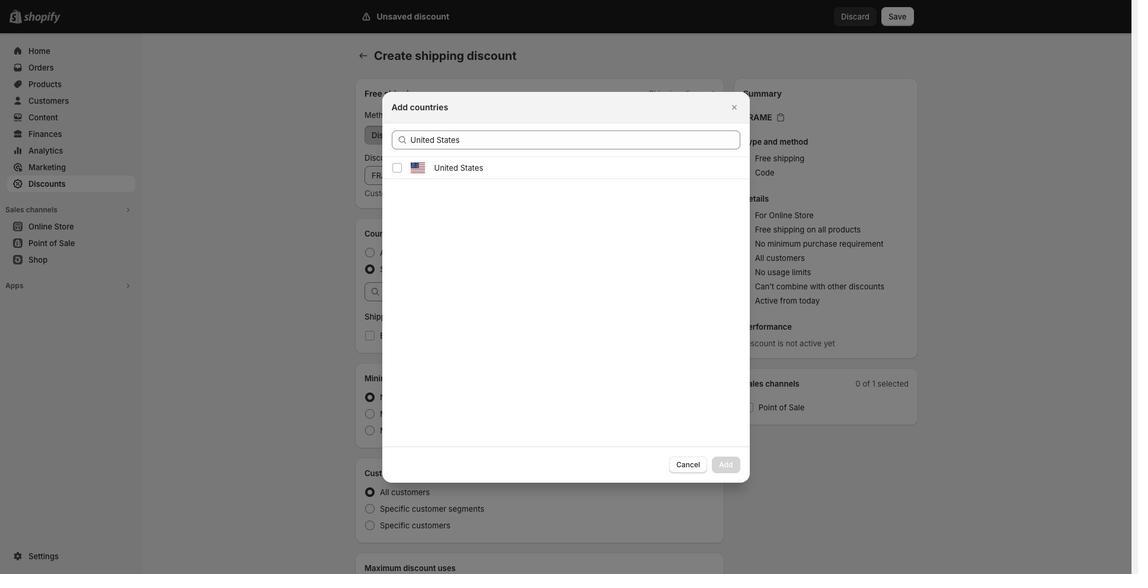 Task type: locate. For each thing, give the bounding box(es) containing it.
dialog
[[0, 92, 1132, 482]]



Task type: vqa. For each thing, say whether or not it's contained in the screenshot.
dialog
yes



Task type: describe. For each thing, give the bounding box(es) containing it.
Search countries text field
[[411, 130, 740, 149]]

shopify image
[[24, 12, 60, 24]]



